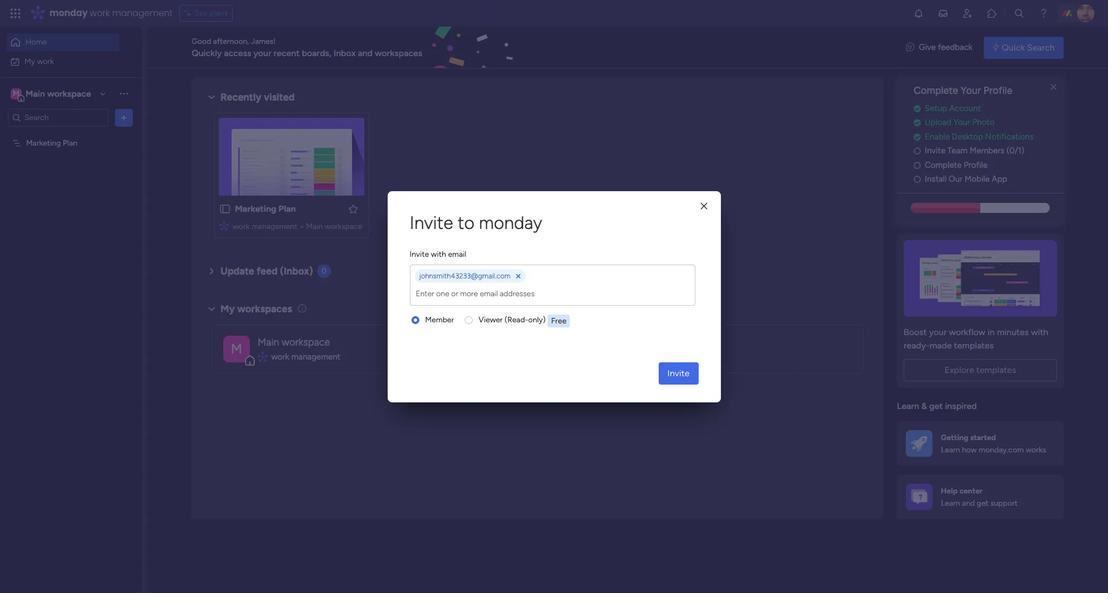 Task type: locate. For each thing, give the bounding box(es) containing it.
0 vertical spatial m
[[13, 89, 19, 98]]

0 horizontal spatial with
[[431, 249, 446, 259]]

1 horizontal spatial main workspace
[[258, 336, 330, 348]]

1 vertical spatial workspace image
[[223, 335, 250, 362]]

circle o image inside invite team members (0/1) link
[[914, 147, 922, 155]]

workspace
[[47, 88, 91, 99], [325, 222, 362, 231], [282, 336, 330, 348]]

0 vertical spatial workspaces
[[375, 48, 423, 58]]

circle o image for install
[[914, 175, 922, 184]]

2 circle o image from the top
[[914, 175, 922, 184]]

templates
[[955, 340, 995, 351], [977, 365, 1017, 375]]

your down james!
[[254, 48, 272, 58]]

2 horizontal spatial main
[[306, 222, 323, 231]]

enable
[[925, 132, 951, 142]]

close image
[[701, 202, 708, 211]]

main right >
[[306, 222, 323, 231]]

desktop
[[953, 132, 984, 142]]

check circle image
[[914, 104, 922, 113], [914, 119, 922, 127], [914, 133, 922, 141]]

good afternoon, james! quickly access your recent boards, inbox and workspaces
[[192, 36, 423, 58]]

center
[[960, 486, 983, 496]]

0 horizontal spatial plan
[[63, 138, 77, 148]]

check circle image inside enable desktop notifications link
[[914, 133, 922, 141]]

monday up home button
[[49, 7, 88, 19]]

0 horizontal spatial my
[[24, 56, 35, 66]]

2 vertical spatial main
[[258, 336, 279, 348]]

invite members image
[[963, 8, 974, 19]]

0 vertical spatial your
[[961, 84, 982, 97]]

works
[[1026, 445, 1047, 455]]

work management up invite button
[[603, 352, 673, 362]]

learn down help
[[942, 499, 961, 508]]

1 vertical spatial plan
[[279, 203, 296, 214]]

monday right to on the top left of page
[[479, 212, 543, 233]]

boards,
[[302, 48, 332, 58]]

invite to monday dialog
[[388, 191, 721, 402]]

get right the &
[[930, 401, 944, 411]]

invite for invite
[[668, 368, 690, 378]]

3 check circle image from the top
[[914, 133, 922, 141]]

workspaces right 'inbox'
[[375, 48, 423, 58]]

0 horizontal spatial your
[[254, 48, 272, 58]]

minutes
[[998, 327, 1030, 337]]

invite to monday
[[410, 212, 543, 233]]

1 horizontal spatial monday
[[479, 212, 543, 233]]

check circle image for upload
[[914, 119, 922, 127]]

1 horizontal spatial my
[[221, 303, 235, 315]]

get
[[930, 401, 944, 411], [978, 499, 989, 508]]

with left email
[[431, 249, 446, 259]]

with right the 'minutes'
[[1032, 327, 1049, 337]]

profile up setup account link
[[984, 84, 1013, 97]]

learn for getting
[[942, 445, 961, 455]]

check circle image left enable
[[914, 133, 922, 141]]

quick search
[[1003, 42, 1056, 53]]

main workspace up 'search in workspace' field
[[26, 88, 91, 99]]

circle o image
[[914, 147, 922, 155], [914, 175, 922, 184]]

upload your photo link
[[914, 116, 1064, 129]]

profile
[[984, 84, 1013, 97], [964, 160, 988, 170]]

0 horizontal spatial marketing
[[26, 138, 61, 148]]

invite button
[[659, 362, 699, 384]]

check circle image inside upload your photo link
[[914, 119, 922, 127]]

invite
[[925, 146, 946, 156], [410, 212, 454, 233], [410, 249, 429, 259], [668, 368, 690, 378]]

1 vertical spatial main
[[306, 222, 323, 231]]

workspace image
[[11, 88, 22, 100], [223, 335, 250, 362]]

your down account
[[954, 117, 971, 127]]

dapulse x slim image
[[1048, 81, 1061, 94]]

0 vertical spatial check circle image
[[914, 104, 922, 113]]

0 vertical spatial and
[[358, 48, 373, 58]]

work management right component image
[[271, 352, 341, 362]]

my right close my workspaces image
[[221, 303, 235, 315]]

main workspace
[[26, 88, 91, 99], [258, 336, 330, 348]]

1 horizontal spatial work management
[[603, 352, 673, 362]]

work management
[[271, 352, 341, 362], [603, 352, 673, 362]]

marketing plan inside list box
[[26, 138, 77, 148]]

workflow
[[950, 327, 986, 337]]

1 horizontal spatial workspaces
[[375, 48, 423, 58]]

0 vertical spatial main workspace
[[26, 88, 91, 99]]

0 vertical spatial complete
[[914, 84, 959, 97]]

johnsmith43233@gmail.com
[[419, 272, 511, 280]]

your inside good afternoon, james! quickly access your recent boards, inbox and workspaces
[[254, 48, 272, 58]]

install
[[925, 174, 947, 184]]

0 vertical spatial templates
[[955, 340, 995, 351]]

templates down workflow
[[955, 340, 995, 351]]

team
[[948, 146, 968, 156]]

how
[[963, 445, 978, 455]]

0 horizontal spatial workspaces
[[237, 303, 292, 315]]

0 horizontal spatial and
[[358, 48, 373, 58]]

complete up the setup
[[914, 84, 959, 97]]

1 check circle image from the top
[[914, 104, 922, 113]]

1 vertical spatial your
[[930, 327, 947, 337]]

0 vertical spatial with
[[431, 249, 446, 259]]

my work
[[24, 56, 54, 66]]

search
[[1028, 42, 1056, 53]]

workspace selection element
[[11, 87, 93, 101]]

0 vertical spatial workspace
[[47, 88, 91, 99]]

feedback
[[939, 42, 973, 52]]

james peterson image
[[1078, 4, 1096, 22]]

your up made
[[930, 327, 947, 337]]

2 check circle image from the top
[[914, 119, 922, 127]]

plan inside list box
[[63, 138, 77, 148]]

get down center
[[978, 499, 989, 508]]

main down my work
[[26, 88, 45, 99]]

check circle image left upload
[[914, 119, 922, 127]]

your inside boost your workflow in minutes with ready-made templates
[[930, 327, 947, 337]]

marketing plan
[[26, 138, 77, 148], [235, 203, 296, 214]]

my
[[24, 56, 35, 66], [221, 303, 235, 315]]

invite team members (0/1) link
[[914, 145, 1064, 157]]

1 vertical spatial circle o image
[[914, 175, 922, 184]]

and down center
[[963, 499, 976, 508]]

1 vertical spatial complete
[[925, 160, 962, 170]]

upload
[[925, 117, 952, 127]]

marketing down 'search in workspace' field
[[26, 138, 61, 148]]

learn inside 'getting started learn how monday.com works'
[[942, 445, 961, 455]]

0 horizontal spatial work management
[[271, 352, 341, 362]]

complete profile
[[925, 160, 988, 170]]

1 horizontal spatial with
[[1032, 327, 1049, 337]]

0 vertical spatial monday
[[49, 7, 88, 19]]

james!
[[251, 36, 276, 46]]

learn down getting
[[942, 445, 961, 455]]

1 vertical spatial and
[[963, 499, 976, 508]]

(read-
[[505, 315, 529, 324]]

0 vertical spatial workspace image
[[11, 88, 22, 100]]

visited
[[264, 91, 295, 103]]

0 horizontal spatial main workspace
[[26, 88, 91, 99]]

templates right explore
[[977, 365, 1017, 375]]

2 vertical spatial learn
[[942, 499, 961, 508]]

templates inside boost your workflow in minutes with ready-made templates
[[955, 340, 995, 351]]

1 circle o image from the top
[[914, 147, 922, 155]]

1 vertical spatial my
[[221, 303, 235, 315]]

circle o image down circle o image
[[914, 175, 922, 184]]

0 vertical spatial main
[[26, 88, 45, 99]]

v2 bolt switch image
[[993, 41, 1000, 54]]

only)
[[529, 315, 546, 324]]

complete your profile
[[914, 84, 1013, 97]]

check circle image left the setup
[[914, 104, 922, 113]]

1 vertical spatial monday
[[479, 212, 543, 233]]

my inside the my work 'button'
[[24, 56, 35, 66]]

help image
[[1039, 8, 1050, 19]]

complete up install
[[925, 160, 962, 170]]

learn left the &
[[898, 401, 920, 411]]

invite with email
[[410, 249, 467, 259]]

1 horizontal spatial your
[[930, 327, 947, 337]]

1 vertical spatial with
[[1032, 327, 1049, 337]]

2 vertical spatial check circle image
[[914, 133, 922, 141]]

and
[[358, 48, 373, 58], [963, 499, 976, 508]]

management
[[112, 7, 173, 19], [252, 222, 298, 231], [292, 352, 341, 362], [623, 352, 673, 362]]

member
[[425, 315, 454, 324]]

m
[[13, 89, 19, 98], [231, 340, 242, 357]]

and right 'inbox'
[[358, 48, 373, 58]]

plan
[[63, 138, 77, 148], [279, 203, 296, 214]]

give
[[919, 42, 937, 52]]

check circle image inside setup account link
[[914, 104, 922, 113]]

complete for complete your profile
[[914, 84, 959, 97]]

complete profile link
[[914, 159, 1064, 171]]

your
[[254, 48, 272, 58], [930, 327, 947, 337]]

marketing plan up work management > main workspace
[[235, 203, 296, 214]]

1 vertical spatial workspaces
[[237, 303, 292, 315]]

0 vertical spatial plan
[[63, 138, 77, 148]]

2 work management from the left
[[603, 352, 673, 362]]

templates inside button
[[977, 365, 1017, 375]]

0 vertical spatial marketing
[[26, 138, 61, 148]]

access
[[224, 48, 252, 58]]

0 vertical spatial circle o image
[[914, 147, 922, 155]]

1 horizontal spatial and
[[963, 499, 976, 508]]

1 horizontal spatial marketing plan
[[235, 203, 296, 214]]

home
[[26, 37, 47, 47]]

main workspace up component image
[[258, 336, 330, 348]]

1 vertical spatial m
[[231, 340, 242, 357]]

(inbox)
[[280, 265, 313, 277]]

marketing inside list box
[[26, 138, 61, 148]]

workspaces
[[375, 48, 423, 58], [237, 303, 292, 315]]

update
[[221, 265, 254, 277]]

work management > main workspace
[[233, 222, 362, 231]]

marketing right public board "icon"
[[235, 203, 277, 214]]

1 horizontal spatial get
[[978, 499, 989, 508]]

0 horizontal spatial get
[[930, 401, 944, 411]]

setup account
[[925, 103, 982, 113]]

learn inside help center learn and get support
[[942, 499, 961, 508]]

1 vertical spatial marketing
[[235, 203, 277, 214]]

upload your photo
[[925, 117, 995, 127]]

circle o image
[[914, 161, 922, 169]]

workspaces down update feed (inbox)
[[237, 303, 292, 315]]

work inside the my work 'button'
[[37, 56, 54, 66]]

1 vertical spatial get
[[978, 499, 989, 508]]

1 vertical spatial learn
[[942, 445, 961, 455]]

>
[[300, 222, 304, 231]]

get inside help center learn and get support
[[978, 499, 989, 508]]

your up account
[[961, 84, 982, 97]]

with
[[431, 249, 446, 259], [1032, 327, 1049, 337]]

0 vertical spatial your
[[254, 48, 272, 58]]

Search in workspace field
[[23, 111, 93, 124]]

0 horizontal spatial m
[[13, 89, 19, 98]]

2 vertical spatial workspace
[[282, 336, 330, 348]]

and inside good afternoon, james! quickly access your recent boards, inbox and workspaces
[[358, 48, 373, 58]]

main up component image
[[258, 336, 279, 348]]

0 vertical spatial profile
[[984, 84, 1013, 97]]

invite inside button
[[668, 368, 690, 378]]

public board image
[[219, 203, 231, 215]]

learn & get inspired
[[898, 401, 978, 411]]

explore
[[945, 365, 975, 375]]

templates image image
[[908, 240, 1054, 317]]

0 horizontal spatial main
[[26, 88, 45, 99]]

1 horizontal spatial workspace image
[[223, 335, 250, 362]]

marketing plan down 'search in workspace' field
[[26, 138, 77, 148]]

circle o image up circle o image
[[914, 147, 922, 155]]

1 vertical spatial check circle image
[[914, 119, 922, 127]]

1 horizontal spatial main
[[258, 336, 279, 348]]

search everything image
[[1014, 8, 1026, 19]]

profile down invite team members (0/1)
[[964, 160, 988, 170]]

0 vertical spatial my
[[24, 56, 35, 66]]

0 horizontal spatial marketing plan
[[26, 138, 77, 148]]

1 vertical spatial templates
[[977, 365, 1017, 375]]

main
[[26, 88, 45, 99], [306, 222, 323, 231], [258, 336, 279, 348]]

quick search button
[[984, 36, 1064, 59]]

1 vertical spatial your
[[954, 117, 971, 127]]

marketing plan list box
[[0, 131, 142, 302]]

check circle image for setup
[[914, 104, 922, 113]]

management inside button
[[623, 352, 673, 362]]

quickly
[[192, 48, 222, 58]]

marketing
[[26, 138, 61, 148], [235, 203, 277, 214]]

work management button
[[544, 324, 864, 373]]

invite for invite to monday
[[410, 212, 454, 233]]

remove johnsmith43233@gmail.com image
[[517, 273, 521, 279]]

1 vertical spatial profile
[[964, 160, 988, 170]]

your
[[961, 84, 982, 97], [954, 117, 971, 127]]

0 vertical spatial marketing plan
[[26, 138, 77, 148]]

1 horizontal spatial plan
[[279, 203, 296, 214]]

to
[[458, 212, 475, 233]]

main workspace inside workspace selection element
[[26, 88, 91, 99]]

circle o image inside install our mobile app link
[[914, 175, 922, 184]]

my for my workspaces
[[221, 303, 235, 315]]

1 work management from the left
[[271, 352, 341, 362]]

plan down 'search in workspace' field
[[63, 138, 77, 148]]

my down home
[[24, 56, 35, 66]]

plan up work management > main workspace
[[279, 203, 296, 214]]

0 horizontal spatial workspace image
[[11, 88, 22, 100]]

1 vertical spatial main workspace
[[258, 336, 330, 348]]



Task type: describe. For each thing, give the bounding box(es) containing it.
my workspaces
[[221, 303, 292, 315]]

0 vertical spatial learn
[[898, 401, 920, 411]]

viewer (read-only)
[[479, 315, 546, 324]]

main inside workspace selection element
[[26, 88, 45, 99]]

help center learn and get support
[[942, 486, 1018, 508]]

inbox
[[334, 48, 356, 58]]

quick
[[1003, 42, 1026, 53]]

learn for help
[[942, 499, 961, 508]]

viewer
[[479, 315, 503, 324]]

setup
[[925, 103, 948, 113]]

1 horizontal spatial marketing
[[235, 203, 277, 214]]

add to favorites image
[[348, 203, 359, 214]]

monday work management
[[49, 7, 173, 19]]

made
[[930, 340, 953, 351]]

plans
[[210, 8, 228, 18]]

my for my work
[[24, 56, 35, 66]]

work inside work management button
[[603, 352, 621, 362]]

good
[[192, 36, 211, 46]]

update feed (inbox)
[[221, 265, 313, 277]]

free
[[552, 316, 567, 326]]

enable desktop notifications
[[925, 132, 1034, 142]]

1 vertical spatial marketing plan
[[235, 203, 296, 214]]

getting started learn how monday.com works
[[942, 433, 1047, 455]]

help
[[942, 486, 958, 496]]

close recently visited image
[[205, 91, 218, 104]]

photo
[[973, 117, 995, 127]]

Enter one or more email addresses text field
[[413, 283, 693, 305]]

component image
[[219, 220, 229, 230]]

members
[[970, 146, 1005, 156]]

0
[[322, 266, 327, 276]]

notifications image
[[914, 8, 925, 19]]

invite for invite with email
[[410, 249, 429, 259]]

close my workspaces image
[[205, 302, 218, 316]]

enable desktop notifications link
[[914, 131, 1064, 143]]

0 horizontal spatial monday
[[49, 7, 88, 19]]

getting started element
[[898, 421, 1064, 466]]

workspaces inside good afternoon, james! quickly access your recent boards, inbox and workspaces
[[375, 48, 423, 58]]

account
[[950, 103, 982, 113]]

recent
[[274, 48, 300, 58]]

see plans
[[194, 8, 228, 18]]

support
[[991, 499, 1018, 508]]

explore templates
[[945, 365, 1017, 375]]

1 vertical spatial workspace
[[325, 222, 362, 231]]

with inside invite to monday dialog
[[431, 249, 446, 259]]

home button
[[7, 33, 120, 51]]

our
[[949, 174, 963, 184]]

monday inside dialog
[[479, 212, 543, 233]]

email
[[448, 249, 467, 259]]

see
[[194, 8, 208, 18]]

&
[[922, 401, 928, 411]]

notifications
[[986, 132, 1034, 142]]

invite for invite team members (0/1)
[[925, 146, 946, 156]]

inbox image
[[938, 8, 949, 19]]

m inside workspace selection element
[[13, 89, 19, 98]]

work management inside button
[[603, 352, 673, 362]]

setup account link
[[914, 102, 1064, 115]]

started
[[971, 433, 997, 442]]

1 horizontal spatial m
[[231, 340, 242, 357]]

afternoon,
[[213, 36, 249, 46]]

help center element
[[898, 475, 1064, 519]]

feed
[[257, 265, 278, 277]]

getting
[[942, 433, 969, 442]]

install our mobile app
[[925, 174, 1008, 184]]

recently
[[221, 91, 262, 103]]

component image
[[258, 352, 267, 362]]

circle o image for invite
[[914, 147, 922, 155]]

app
[[993, 174, 1008, 184]]

my work button
[[7, 53, 120, 70]]

see plans button
[[179, 5, 233, 22]]

invite team members (0/1)
[[925, 146, 1025, 156]]

open update feed (inbox) image
[[205, 265, 218, 278]]

explore templates button
[[904, 359, 1058, 381]]

complete for complete profile
[[925, 160, 962, 170]]

in
[[988, 327, 995, 337]]

ready-
[[904, 340, 930, 351]]

monday.com
[[980, 445, 1025, 455]]

your for complete
[[961, 84, 982, 97]]

v2 user feedback image
[[907, 41, 915, 54]]

and inside help center learn and get support
[[963, 499, 976, 508]]

with inside boost your workflow in minutes with ready-made templates
[[1032, 327, 1049, 337]]

0 vertical spatial get
[[930, 401, 944, 411]]

your for upload
[[954, 117, 971, 127]]

boost
[[904, 327, 928, 337]]

select product image
[[10, 8, 21, 19]]

check circle image for enable
[[914, 133, 922, 141]]

boost your workflow in minutes with ready-made templates
[[904, 327, 1049, 351]]

install our mobile app link
[[914, 173, 1064, 186]]

give feedback
[[919, 42, 973, 52]]

inspired
[[946, 401, 978, 411]]

mobile
[[965, 174, 990, 184]]

recently visited
[[221, 91, 295, 103]]

apps image
[[987, 8, 998, 19]]

(0/1)
[[1007, 146, 1025, 156]]



Task type: vqa. For each thing, say whether or not it's contained in the screenshot.
Open Update feed (Inbox) image
yes



